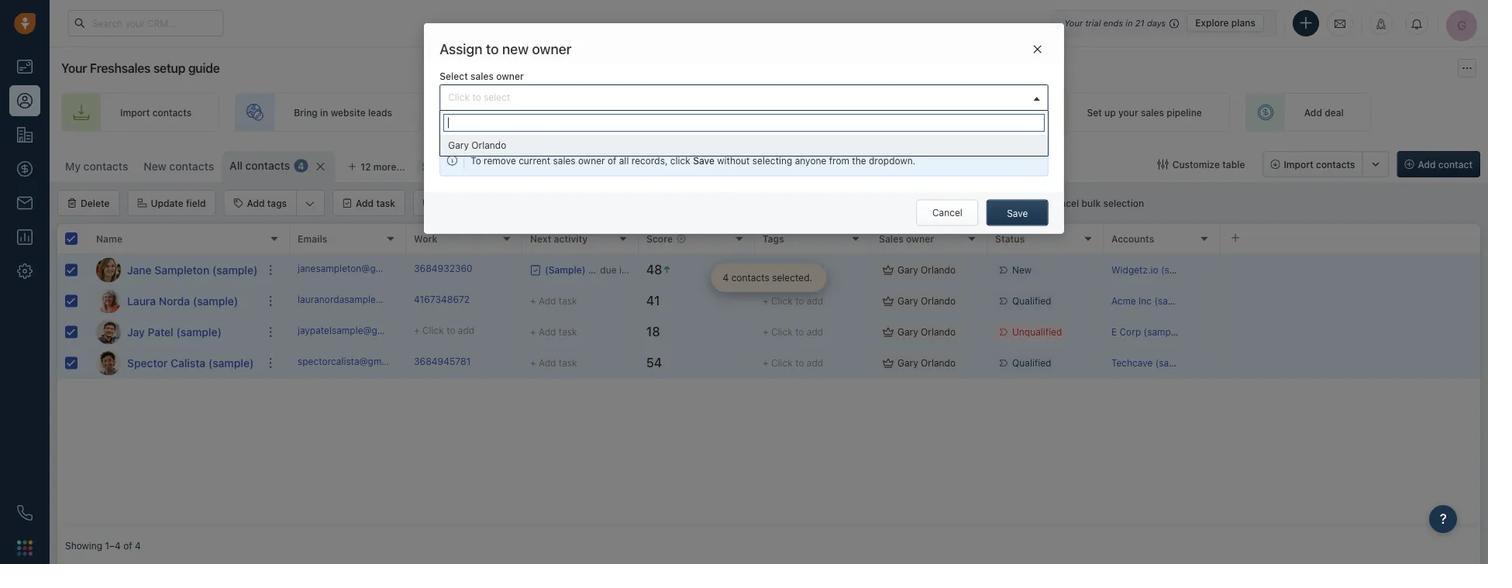 Task type: locate. For each thing, give the bounding box(es) containing it.
1 horizontal spatial leads
[[698, 107, 722, 118]]

save up status
[[1007, 208, 1028, 219]]

2 your from the left
[[736, 107, 756, 118]]

all contacts link
[[230, 158, 290, 174]]

1 vertical spatial assign
[[896, 198, 926, 209]]

row group containing 48
[[290, 255, 1481, 379]]

0 horizontal spatial cancel
[[932, 207, 963, 218]]

add to sequence button
[[585, 191, 692, 215]]

(sample) down jane sampleton (sample) link
[[193, 295, 238, 307]]

website
[[331, 107, 366, 118]]

1 vertical spatial in
[[320, 107, 328, 118]]

1 vertical spatial import contacts
[[1284, 159, 1355, 170]]

0 vertical spatial assign
[[440, 40, 483, 57]]

1 horizontal spatial your
[[1064, 18, 1083, 28]]

e corp (sample) link
[[1112, 327, 1182, 338]]

press space to deselect this row. row containing 41
[[290, 286, 1481, 317]]

0 horizontal spatial in
[[320, 107, 328, 118]]

container_wx8msf4aqz5i3rn1 image for 3684932360
[[883, 265, 894, 276]]

(sample) up spector calista (sample)
[[176, 326, 222, 338]]

2 row group from the left
[[290, 255, 1481, 379]]

j image for jay patel (sample)
[[96, 320, 121, 345]]

click for jaypatelsample@gmail.com
[[771, 327, 793, 338]]

jaypatelsample@gmail.com + click to add
[[298, 325, 475, 336]]

bulk sms
[[524, 198, 566, 209]]

1 vertical spatial new
[[1012, 265, 1032, 276]]

add to power dialer list button
[[728, 190, 865, 216]]

0 vertical spatial in
[[1126, 18, 1133, 28]]

your right invite
[[522, 107, 542, 118]]

sequence inside button
[[639, 198, 683, 209]]

0 vertical spatial of
[[608, 155, 617, 166]]

assign to new owner dialog
[[424, 23, 1064, 234]]

0 vertical spatial save
[[693, 155, 715, 166]]

delete button
[[57, 190, 120, 216]]

2 + add task from the top
[[530, 327, 577, 338]]

0 vertical spatial import
[[120, 107, 150, 118]]

import contacts for 'import contacts' button
[[1284, 159, 1355, 170]]

your up gary orlando option
[[736, 107, 756, 118]]

+
[[763, 265, 769, 276], [763, 296, 769, 307], [530, 296, 536, 307], [414, 325, 420, 336], [763, 327, 769, 338], [530, 327, 536, 338], [763, 358, 769, 369], [530, 358, 536, 369]]

0 horizontal spatial your
[[522, 107, 542, 118]]

(sample) right inc
[[1154, 296, 1193, 307]]

orlando inside option
[[472, 140, 506, 151]]

cancel bulk selection
[[1048, 198, 1144, 209]]

+ click to add for 18
[[763, 327, 823, 338]]

1 horizontal spatial import contacts
[[1284, 159, 1355, 170]]

1 vertical spatial sequence
[[639, 198, 683, 209]]

new inside press space to deselect this row. row
[[1012, 265, 1032, 276]]

merge
[[979, 198, 1007, 209]]

leads up this
[[698, 107, 722, 118]]

cell for 18
[[1220, 317, 1481, 347]]

1 horizontal spatial save
[[1007, 208, 1028, 219]]

s image
[[96, 351, 121, 376]]

0 horizontal spatial sequence
[[639, 198, 683, 209]]

⌘ o
[[421, 161, 440, 172]]

gary
[[448, 140, 469, 151], [898, 265, 918, 276], [898, 296, 918, 307], [898, 327, 918, 338], [898, 358, 918, 369]]

add task
[[356, 198, 395, 209]]

in
[[1126, 18, 1133, 28], [320, 107, 328, 118]]

in right bring
[[320, 107, 328, 118]]

your left the freshsales
[[61, 61, 87, 76]]

import contacts link
[[61, 93, 219, 132]]

1 qualified from the top
[[1012, 296, 1051, 307]]

bring in website leads link
[[235, 93, 420, 132]]

1 horizontal spatial assign
[[896, 198, 926, 209]]

0 horizontal spatial 4
[[135, 540, 141, 551]]

contacts left 'selected.'
[[731, 272, 770, 283]]

row group containing jane sampleton (sample)
[[57, 255, 290, 379]]

click for janesampleton@gmail.com
[[771, 265, 793, 276]]

new up update
[[144, 160, 166, 173]]

+ add task for 41
[[530, 296, 577, 307]]

assign to new owner
[[440, 40, 572, 57]]

name row
[[57, 224, 290, 255]]

gary for 54
[[898, 358, 918, 369]]

4167348672
[[414, 294, 470, 305]]

add for 18
[[807, 327, 823, 338]]

gary orlando for 54
[[898, 358, 956, 369]]

gary orlando
[[448, 140, 506, 151], [898, 265, 956, 276], [898, 296, 956, 307], [898, 327, 956, 338], [898, 358, 956, 369]]

next
[[530, 233, 551, 244]]

gary orlando for 18
[[898, 327, 956, 338]]

(sample) right sampleton
[[212, 264, 258, 276]]

(sample) for jay patel (sample)
[[176, 326, 222, 338]]

0 horizontal spatial import
[[120, 107, 150, 118]]

2 horizontal spatial your
[[1119, 107, 1138, 118]]

0 horizontal spatial leads
[[368, 107, 392, 118]]

your
[[522, 107, 542, 118], [736, 107, 756, 118], [1119, 107, 1138, 118]]

selection
[[1103, 198, 1144, 209]]

activity
[[554, 233, 588, 244]]

48
[[646, 262, 662, 277]]

cancel for cancel
[[932, 207, 963, 218]]

1 horizontal spatial of
[[608, 155, 617, 166]]

1 leads from the left
[[368, 107, 392, 118]]

more...
[[373, 161, 405, 172]]

import down your freshsales setup guide
[[120, 107, 150, 118]]

add task button
[[333, 190, 405, 216]]

1 cell from the top
[[1220, 255, 1481, 285]]

sales right the create
[[915, 107, 939, 118]]

j image for jane sampleton (sample)
[[96, 258, 121, 283]]

4 + click to add from the top
[[763, 358, 823, 369]]

12 more...
[[361, 161, 405, 172]]

0 horizontal spatial import contacts
[[120, 107, 192, 118]]

(sample) for laura norda (sample)
[[193, 295, 238, 307]]

sequence right the create
[[941, 107, 985, 118]]

contacts inside button
[[1316, 159, 1355, 170]]

0 vertical spatial new
[[144, 160, 166, 173]]

my
[[65, 160, 81, 173]]

import inside button
[[1284, 159, 1314, 170]]

4 right all contacts link
[[298, 160, 304, 171]]

janesampleton@gmail.com 3684932360
[[298, 263, 473, 274]]

to
[[471, 155, 481, 166]]

current
[[519, 155, 550, 166]]

1 bulk from the left
[[436, 198, 456, 209]]

j image left the jay
[[96, 320, 121, 345]]

0 vertical spatial sequence
[[941, 107, 985, 118]]

import contacts down the add deal
[[1284, 159, 1355, 170]]

task for 41
[[559, 296, 577, 307]]

add tags button
[[224, 191, 296, 215]]

save right click
[[693, 155, 715, 166]]

your
[[1064, 18, 1083, 28], [61, 61, 87, 76]]

import contacts
[[120, 107, 192, 118], [1284, 159, 1355, 170]]

owner
[[532, 40, 572, 57], [496, 71, 524, 82], [751, 125, 778, 136], [578, 155, 605, 166], [906, 233, 934, 244]]

import contacts group
[[1263, 151, 1389, 178]]

gary inside gary orlando option
[[448, 140, 469, 151]]

(sample)
[[212, 264, 258, 276], [1161, 265, 1200, 276], [193, 295, 238, 307], [1154, 296, 1193, 307], [176, 326, 222, 338], [1144, 327, 1182, 338], [208, 357, 254, 369], [1155, 358, 1194, 369]]

assign to button
[[873, 190, 948, 216]]

orlando for 18
[[921, 327, 956, 338]]

1 horizontal spatial your
[[736, 107, 756, 118]]

of
[[608, 155, 617, 166], [123, 540, 132, 551]]

explore plans
[[1195, 17, 1256, 28]]

bulk left 'sms'
[[524, 198, 543, 209]]

container_wx8msf4aqz5i3rn1 image
[[1158, 159, 1169, 170], [1031, 198, 1042, 209], [883, 296, 894, 307], [883, 327, 894, 338]]

1 vertical spatial 4
[[723, 272, 729, 283]]

create sales sequence
[[883, 107, 985, 118]]

import for 'import contacts' button
[[1284, 159, 1314, 170]]

assign inside dialog
[[440, 40, 483, 57]]

add for add contact
[[1418, 159, 1436, 170]]

+ add task
[[530, 296, 577, 307], [530, 327, 577, 338], [530, 358, 577, 369]]

e corp (sample)
[[1112, 327, 1182, 338]]

1 vertical spatial qualified
[[1012, 358, 1051, 369]]

cell
[[1220, 255, 1481, 285], [1220, 286, 1481, 316], [1220, 317, 1481, 347], [1220, 348, 1481, 378]]

leads right 'website'
[[368, 107, 392, 118]]

create sales sequence link
[[824, 93, 1013, 132]]

0 horizontal spatial team
[[544, 107, 567, 118]]

add for add tags
[[247, 198, 265, 209]]

0 vertical spatial your
[[1064, 18, 1083, 28]]

bulk left email
[[436, 198, 456, 209]]

2 leads from the left
[[698, 107, 722, 118]]

reassign
[[461, 125, 501, 136]]

1 vertical spatial j image
[[96, 320, 121, 345]]

cancel left merge
[[932, 207, 963, 218]]

+ click to add
[[763, 265, 823, 276], [763, 296, 823, 307], [763, 327, 823, 338], [763, 358, 823, 369]]

cancel
[[1048, 198, 1079, 209], [932, 207, 963, 218]]

gary orlando inside option
[[448, 140, 506, 151]]

task for 54
[[559, 358, 577, 369]]

name
[[96, 233, 122, 244]]

add to power dialer list
[[752, 198, 855, 209]]

your left trial
[[1064, 18, 1083, 28]]

click to select button
[[440, 85, 1049, 111]]

angle down image
[[305, 196, 315, 212]]

1 horizontal spatial in
[[1126, 18, 1133, 28]]

angle down image
[[701, 196, 710, 212]]

assign to
[[896, 198, 938, 209]]

cancel inside button
[[932, 207, 963, 218]]

2 vertical spatial 4
[[135, 540, 141, 551]]

open
[[503, 125, 525, 136]]

spector calista (sample)
[[127, 357, 254, 369]]

delete
[[81, 198, 110, 209]]

cell for 41
[[1220, 286, 1481, 316]]

press space to deselect this row. row containing laura norda (sample)
[[57, 286, 290, 317]]

1 horizontal spatial bulk
[[524, 198, 543, 209]]

0 horizontal spatial save
[[693, 155, 715, 166]]

0 horizontal spatial your
[[61, 61, 87, 76]]

1 vertical spatial + add task
[[530, 327, 577, 338]]

of right the 1–4 at the bottom left of page
[[123, 540, 132, 551]]

1 + click to add from the top
[[763, 265, 823, 276]]

team up 'gary orlando' "list box"
[[758, 107, 781, 118]]

click inside dropdown button
[[448, 92, 470, 103]]

3 + click to add from the top
[[763, 327, 823, 338]]

(sample) for jane sampleton (sample)
[[212, 264, 258, 276]]

add to sequence group
[[584, 190, 721, 216]]

owner right sales
[[906, 233, 934, 244]]

contacts down deal
[[1316, 159, 1355, 170]]

1 horizontal spatial 4
[[298, 160, 304, 171]]

your trial ends in 21 days
[[1064, 18, 1166, 28]]

widgetz.io (sample) link
[[1112, 265, 1200, 276]]

1 horizontal spatial sequence
[[941, 107, 985, 118]]

54
[[646, 355, 662, 370]]

invite your team
[[494, 107, 567, 118]]

import contacts inside import contacts link
[[120, 107, 192, 118]]

showing
[[65, 540, 102, 551]]

bring
[[294, 107, 318, 118]]

assign up select
[[440, 40, 483, 57]]

(sample) for spector calista (sample)
[[208, 357, 254, 369]]

3684945781 link
[[414, 355, 471, 371]]

2 horizontal spatial 4
[[723, 272, 729, 283]]

press space to deselect this row. row
[[57, 255, 290, 286], [290, 255, 1481, 286], [57, 286, 290, 317], [290, 286, 1481, 317], [57, 317, 290, 348], [290, 317, 1481, 348], [57, 348, 290, 379], [290, 348, 1481, 379]]

2 cell from the top
[[1220, 286, 1481, 316]]

in left 21
[[1126, 18, 1133, 28]]

4 right the 1–4 at the bottom left of page
[[135, 540, 141, 551]]

team up activities
[[544, 107, 567, 118]]

new down status
[[1012, 265, 1032, 276]]

techcave
[[1112, 358, 1153, 369]]

update
[[151, 198, 184, 209]]

(sample) for acme inc (sample)
[[1154, 296, 1193, 307]]

(sample) for e corp (sample)
[[1144, 327, 1182, 338]]

anyone
[[795, 155, 827, 166]]

+ add task for 54
[[530, 358, 577, 369]]

set
[[1087, 107, 1102, 118]]

2 bulk from the left
[[524, 198, 543, 209]]

import down add deal link
[[1284, 159, 1314, 170]]

phone element
[[9, 498, 40, 529]]

qualified up the unqualified
[[1012, 296, 1051, 307]]

4 inside grid
[[723, 272, 729, 283]]

sequence up score
[[639, 198, 683, 209]]

setup
[[153, 61, 185, 76]]

cancel left "bulk"
[[1048, 198, 1079, 209]]

contacts right my
[[83, 160, 128, 173]]

1 horizontal spatial team
[[758, 107, 781, 118]]

import for import contacts link
[[120, 107, 150, 118]]

days
[[1147, 18, 1166, 28]]

freshworks switcher image
[[17, 540, 33, 556]]

2 qualified from the top
[[1012, 358, 1051, 369]]

3684932360 link
[[414, 262, 473, 278]]

gary orlando option
[[440, 135, 1048, 156]]

assign up sales owner
[[896, 198, 926, 209]]

1 + add task from the top
[[530, 296, 577, 307]]

1 vertical spatial import
[[1284, 159, 1314, 170]]

import contacts inside 'import contacts' button
[[1284, 159, 1355, 170]]

jay patel (sample) link
[[127, 324, 222, 340]]

contacts
[[152, 107, 192, 118], [1316, 159, 1355, 170], [245, 159, 290, 172], [83, 160, 128, 173], [169, 160, 214, 173], [731, 272, 770, 283]]

jay
[[127, 326, 145, 338]]

0 horizontal spatial assign
[[440, 40, 483, 57]]

1 row group from the left
[[57, 255, 290, 379]]

4
[[298, 160, 304, 171], [723, 272, 729, 283], [135, 540, 141, 551]]

0 vertical spatial j image
[[96, 258, 121, 283]]

3 + add task from the top
[[530, 358, 577, 369]]

container_wx8msf4aqz5i3rn1 image inside customize table button
[[1158, 159, 1169, 170]]

contact
[[1439, 159, 1473, 170]]

your right up
[[1119, 107, 1138, 118]]

0 vertical spatial 4
[[298, 160, 304, 171]]

2 vertical spatial + add task
[[530, 358, 577, 369]]

0 horizontal spatial new
[[144, 160, 166, 173]]

0 vertical spatial + add task
[[530, 296, 577, 307]]

0 vertical spatial qualified
[[1012, 296, 1051, 307]]

2 team from the left
[[758, 107, 781, 118]]

2 + click to add from the top
[[763, 296, 823, 307]]

3 your from the left
[[1119, 107, 1138, 118]]

sales
[[879, 233, 904, 244]]

assign for assign to new owner
[[440, 40, 483, 57]]

0 vertical spatial import contacts
[[120, 107, 192, 118]]

container_wx8msf4aqz5i3rn1 image
[[530, 265, 541, 276], [883, 265, 894, 276], [883, 358, 894, 369]]

0 horizontal spatial bulk
[[436, 198, 456, 209]]

sales inside create sales sequence link
[[915, 107, 939, 118]]

3 cell from the top
[[1220, 317, 1481, 347]]

click for lauranordasample@gmail.com
[[771, 296, 793, 307]]

grid
[[57, 222, 1481, 527]]

email
[[459, 198, 482, 209]]

sales
[[470, 71, 494, 82], [915, 107, 939, 118], [1141, 107, 1164, 118], [528, 125, 550, 136], [726, 125, 748, 136], [553, 155, 576, 166]]

corp
[[1120, 327, 1141, 338]]

(sample) right corp
[[1144, 327, 1182, 338]]

(sample) right calista
[[208, 357, 254, 369]]

in inside bring in website leads link
[[320, 107, 328, 118]]

1 j image from the top
[[96, 258, 121, 283]]

set up your sales pipeline link
[[1028, 93, 1230, 132]]

(sample) up acme inc (sample) link
[[1161, 265, 1200, 276]]

0 horizontal spatial of
[[123, 540, 132, 551]]

assign inside button
[[896, 198, 926, 209]]

j image left jane
[[96, 258, 121, 283]]

None search field
[[444, 114, 1045, 132]]

bulk sms button
[[500, 190, 576, 216]]

press space to deselect this row. row containing jane sampleton (sample)
[[57, 255, 290, 286]]

email image
[[1335, 17, 1346, 30]]

1 horizontal spatial cancel
[[1048, 198, 1079, 209]]

2 j image from the top
[[96, 320, 121, 345]]

all
[[230, 159, 243, 172]]

qualified down the unqualified
[[1012, 358, 1051, 369]]

1 horizontal spatial import
[[1284, 159, 1314, 170]]

inc
[[1139, 296, 1152, 307]]

(sample) down e corp (sample) link
[[1155, 358, 1194, 369]]

j image
[[96, 258, 121, 283], [96, 320, 121, 345]]

new for new contacts
[[144, 160, 166, 173]]

new
[[144, 160, 166, 173], [1012, 265, 1032, 276]]

of left all
[[608, 155, 617, 166]]

1 vertical spatial your
[[61, 61, 87, 76]]

to inside group
[[627, 198, 637, 209]]

sales left pipeline
[[1141, 107, 1164, 118]]

row group
[[57, 255, 290, 379], [290, 255, 1481, 379]]

1 team from the left
[[544, 107, 567, 118]]

1 vertical spatial save
[[1007, 208, 1028, 219]]

import contacts down "setup"
[[120, 107, 192, 118]]

4 left 'selected.'
[[723, 272, 729, 283]]

4 cell from the top
[[1220, 348, 1481, 378]]

1 horizontal spatial new
[[1012, 265, 1032, 276]]



Task type: describe. For each thing, give the bounding box(es) containing it.
jane
[[127, 264, 152, 276]]

add for add to sequence
[[607, 198, 625, 209]]

owner inside grid
[[906, 233, 934, 244]]

e
[[1112, 327, 1117, 338]]

your for your freshsales setup guide
[[61, 61, 87, 76]]

qualified for 41
[[1012, 296, 1051, 307]]

orlando for 41
[[921, 296, 956, 307]]

lauranordasample@gmail.com link
[[298, 293, 429, 309]]

(tasks,
[[595, 125, 624, 136]]

laura norda (sample)
[[127, 295, 238, 307]]

sequence for add to sequence
[[639, 198, 683, 209]]

press space to deselect this row. row containing spector calista (sample)
[[57, 348, 290, 379]]

tags
[[267, 198, 287, 209]]

owner right new
[[532, 40, 572, 57]]

bulk email button
[[413, 190, 492, 216]]

janesampleton@gmail.com
[[298, 263, 415, 274]]

jane sampleton (sample)
[[127, 264, 258, 276]]

press space to deselect this row. row containing jay patel (sample)
[[57, 317, 290, 348]]

sales down invite your team
[[528, 125, 550, 136]]

press space to deselect this row. row containing 18
[[290, 317, 1481, 348]]

route leads to your team
[[669, 107, 781, 118]]

+ click to add for 54
[[763, 358, 823, 369]]

calista
[[171, 357, 206, 369]]

press space to deselect this row. row containing 54
[[290, 348, 1481, 379]]

contacts down "setup"
[[152, 107, 192, 118]]

4 contacts selected.
[[723, 272, 812, 283]]

cancel button
[[917, 199, 979, 226]]

press space to deselect this row. row containing 48
[[290, 255, 1481, 286]]

select
[[440, 71, 468, 82]]

grid containing 48
[[57, 222, 1481, 527]]

of inside assign to new owner dialog
[[608, 155, 617, 166]]

add tags group
[[224, 190, 325, 216]]

orlando for 54
[[921, 358, 956, 369]]

table
[[1223, 159, 1245, 170]]

add for 41
[[807, 296, 823, 307]]

sales inside the set up your sales pipeline link
[[1141, 107, 1164, 118]]

gary for 18
[[898, 327, 918, 338]]

sequence for create sales sequence
[[941, 107, 985, 118]]

task for 18
[[559, 327, 577, 338]]

add for add to power dialer list
[[752, 198, 769, 209]]

up
[[1105, 107, 1116, 118]]

selecting
[[753, 155, 792, 166]]

spector calista (sample) link
[[127, 355, 254, 371]]

route
[[669, 107, 695, 118]]

add contact
[[1418, 159, 1473, 170]]

sales right this
[[726, 125, 748, 136]]

customize table
[[1173, 159, 1245, 170]]

owner left all
[[578, 155, 605, 166]]

to inside dropdown button
[[472, 92, 481, 103]]

field
[[186, 198, 206, 209]]

route leads to your team link
[[610, 93, 809, 132]]

showing 1–4 of 4
[[65, 540, 141, 551]]

add for add deal
[[1304, 107, 1322, 118]]

deal
[[1325, 107, 1344, 118]]

+ add task for 18
[[530, 327, 577, 338]]

your for your trial ends in 21 days
[[1064, 18, 1083, 28]]

+ click to add for 41
[[763, 296, 823, 307]]

contacts up field
[[169, 160, 214, 173]]

41
[[646, 293, 660, 308]]

3684932360
[[414, 263, 473, 274]]

1 vertical spatial of
[[123, 540, 132, 551]]

lauranordasample@gmail.com
[[298, 294, 429, 305]]

next activity
[[530, 233, 588, 244]]

to inside button
[[772, 198, 781, 209]]

sales right current
[[553, 155, 576, 166]]

trial
[[1085, 18, 1101, 28]]

invite your team link
[[436, 93, 594, 132]]

emails
[[298, 233, 327, 244]]

click to select
[[448, 92, 510, 103]]

cell for 54
[[1220, 348, 1481, 378]]

task inside button
[[376, 198, 395, 209]]

new for new
[[1012, 265, 1032, 276]]

import contacts button
[[1263, 151, 1363, 178]]

without
[[717, 155, 750, 166]]

gary orlando for 41
[[898, 296, 956, 307]]

assign for assign to
[[896, 198, 926, 209]]

laura
[[127, 295, 156, 307]]

spectorcalista@gmail.com 3684945781
[[298, 356, 471, 367]]

janesampleton@gmail.com link
[[298, 262, 415, 278]]

laura norda (sample) link
[[127, 293, 238, 309]]

sales owner
[[879, 233, 934, 244]]

add for 54
[[807, 358, 823, 369]]

cancel for cancel bulk selection
[[1048, 198, 1079, 209]]

unqualified
[[1012, 327, 1062, 338]]

plans
[[1232, 17, 1256, 28]]

container_wx8msf4aqz5i3rn1 image for 3684945781
[[883, 358, 894, 369]]

1 your from the left
[[522, 107, 542, 118]]

tags
[[763, 233, 784, 244]]

save inside button
[[1007, 208, 1028, 219]]

bulk
[[1082, 198, 1101, 209]]

bulk for bulk email
[[436, 198, 456, 209]]

ends
[[1104, 18, 1123, 28]]

acme
[[1112, 296, 1136, 307]]

contacts inside grid
[[731, 272, 770, 283]]

click for spectorcalista@gmail.com
[[771, 358, 793, 369]]

widgetz.io (sample)
[[1112, 265, 1200, 276]]

to remove current sales owner of all records, click save without selecting anyone from the dropdown.
[[471, 155, 916, 166]]

techcave (sample)
[[1112, 358, 1194, 369]]

contacts right all
[[245, 159, 290, 172]]

owner up select
[[496, 71, 524, 82]]

explore
[[1195, 17, 1229, 28]]

explore plans link
[[1187, 14, 1264, 32]]

owner up selecting
[[751, 125, 778, 136]]

4 inside all contacts 4
[[298, 160, 304, 171]]

save button
[[987, 199, 1049, 226]]

l image
[[96, 289, 121, 314]]

meetings,
[[627, 125, 670, 136]]

Search your CRM... text field
[[68, 10, 223, 36]]

from
[[829, 155, 850, 166]]

select
[[484, 92, 510, 103]]

1–4
[[105, 540, 121, 551]]

update field
[[151, 198, 206, 209]]

add to sequence
[[607, 198, 683, 209]]

import contacts for import contacts link
[[120, 107, 192, 118]]

merge button
[[956, 190, 1017, 216]]

spector
[[127, 357, 168, 369]]

4167348672 link
[[414, 293, 470, 309]]

new
[[502, 40, 529, 57]]

etc.)
[[673, 125, 693, 136]]

sales up the click to select
[[470, 71, 494, 82]]

add deal
[[1304, 107, 1344, 118]]

all contacts 4
[[230, 159, 304, 172]]

status
[[995, 233, 1025, 244]]

qualified for 54
[[1012, 358, 1051, 369]]

customize table button
[[1148, 151, 1255, 178]]

bulk for bulk sms
[[524, 198, 543, 209]]

⌘
[[421, 161, 430, 172]]

add for add task
[[356, 198, 374, 209]]

update field button
[[128, 190, 216, 216]]

records,
[[632, 155, 668, 166]]

invite
[[494, 107, 519, 118]]

add tags
[[247, 198, 287, 209]]

gary for 41
[[898, 296, 918, 307]]

work
[[414, 233, 438, 244]]

21
[[1135, 18, 1145, 28]]

click
[[670, 155, 690, 166]]

phone image
[[17, 505, 33, 521]]

jane sampleton (sample) link
[[127, 262, 258, 278]]

acme inc (sample) link
[[1112, 296, 1193, 307]]

gary orlando list box
[[440, 135, 1048, 156]]

my contacts
[[65, 160, 128, 173]]

widgetz.io
[[1112, 265, 1158, 276]]



Task type: vqa. For each thing, say whether or not it's contained in the screenshot.
DOES NOT CONTAIN
no



